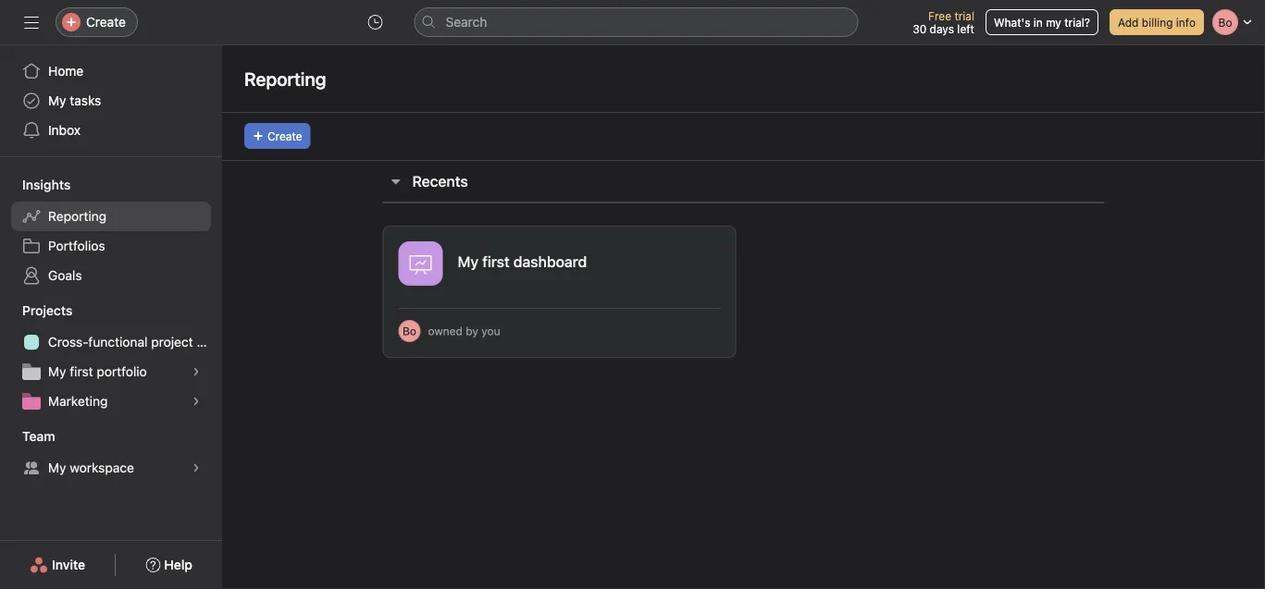 Task type: locate. For each thing, give the bounding box(es) containing it.
create
[[86, 14, 126, 30], [268, 130, 302, 143]]

my inside projects element
[[48, 364, 66, 380]]

workspace
[[70, 461, 134, 476]]

my tasks
[[48, 93, 101, 108]]

global element
[[0, 45, 222, 156]]

home link
[[11, 56, 211, 86]]

billing
[[1142, 16, 1173, 29]]

30
[[913, 22, 927, 35]]

first dashboard
[[482, 253, 587, 271]]

what's in my trial? button
[[986, 9, 1099, 35]]

my down team
[[48, 461, 66, 476]]

cross-functional project plan
[[48, 335, 222, 350]]

0 vertical spatial reporting
[[244, 68, 326, 89]]

cross-functional project plan link
[[11, 328, 222, 357]]

my left tasks
[[48, 93, 66, 108]]

my for my first dashboard
[[458, 253, 479, 271]]

create inside create dropdown button
[[268, 130, 302, 143]]

free
[[928, 9, 952, 22]]

my for my workspace
[[48, 461, 66, 476]]

home
[[48, 63, 84, 79]]

0 horizontal spatial create
[[86, 14, 126, 30]]

insights element
[[0, 168, 222, 294]]

my workspace
[[48, 461, 134, 476]]

reporting up portfolios
[[48, 209, 107, 224]]

first
[[70, 364, 93, 380]]

reporting up create dropdown button
[[244, 68, 326, 89]]

recents
[[412, 173, 468, 190]]

1 horizontal spatial create
[[268, 130, 302, 143]]

search
[[446, 14, 487, 30]]

1 vertical spatial reporting
[[48, 209, 107, 224]]

my right the 'report' image
[[458, 253, 479, 271]]

0 vertical spatial create
[[86, 14, 126, 30]]

reporting inside insights element
[[48, 209, 107, 224]]

my first portfolio link
[[11, 357, 211, 387]]

help button
[[134, 549, 205, 582]]

report image
[[410, 253, 432, 275]]

my left first
[[48, 364, 66, 380]]

my
[[48, 93, 66, 108], [458, 253, 479, 271], [48, 364, 66, 380], [48, 461, 66, 476]]

plan
[[197, 335, 222, 350]]

portfolios
[[48, 238, 105, 254]]

add billing info
[[1118, 16, 1196, 29]]

my inside global element
[[48, 93, 66, 108]]

toggle dashboard starred status image
[[675, 246, 686, 257]]

left
[[957, 22, 975, 35]]

history image
[[368, 15, 383, 30]]

reporting
[[244, 68, 326, 89], [48, 209, 107, 224]]

0 horizontal spatial reporting
[[48, 209, 107, 224]]

marketing link
[[11, 387, 211, 417]]

see details, my first portfolio image
[[191, 367, 202, 378]]

my for my first portfolio
[[48, 364, 66, 380]]

my tasks link
[[11, 86, 211, 116]]

add billing info button
[[1110, 9, 1204, 35]]

inbox
[[48, 123, 81, 138]]

1 vertical spatial create
[[268, 130, 302, 143]]

portfolios link
[[11, 231, 211, 261]]

my inside "teams" element
[[48, 461, 66, 476]]

my
[[1046, 16, 1062, 29]]

create button
[[56, 7, 138, 37]]

my first portfolio
[[48, 364, 147, 380]]

trial
[[955, 9, 975, 22]]

my for my tasks
[[48, 93, 66, 108]]



Task type: vqa. For each thing, say whether or not it's contained in the screenshot.
Projects dropdown button
yes



Task type: describe. For each thing, give the bounding box(es) containing it.
owned by you
[[428, 325, 500, 338]]

in
[[1034, 16, 1043, 29]]

trial?
[[1065, 16, 1090, 29]]

what's
[[994, 16, 1031, 29]]

you
[[482, 325, 500, 338]]

by
[[466, 325, 478, 338]]

free trial 30 days left
[[913, 9, 975, 35]]

my workspace link
[[11, 454, 211, 483]]

project
[[151, 335, 193, 350]]

goals
[[48, 268, 82, 283]]

inbox link
[[11, 116, 211, 145]]

portfolio
[[97, 364, 147, 380]]

projects
[[22, 303, 73, 318]]

projects element
[[0, 294, 222, 420]]

hide sidebar image
[[24, 15, 39, 30]]

owned
[[428, 325, 463, 338]]

marketing
[[48, 394, 108, 409]]

search list box
[[414, 7, 859, 37]]

tasks
[[70, 93, 101, 108]]

insights
[[22, 177, 71, 193]]

teams element
[[0, 420, 222, 487]]

reporting link
[[11, 202, 211, 231]]

cross-
[[48, 335, 88, 350]]

info
[[1176, 16, 1196, 29]]

add
[[1118, 16, 1139, 29]]

collapse task list for the section recents image
[[388, 174, 403, 189]]

invite
[[52, 558, 85, 573]]

1 horizontal spatial reporting
[[244, 68, 326, 89]]

search button
[[414, 7, 859, 37]]

create inside create popup button
[[86, 14, 126, 30]]

days
[[930, 22, 954, 35]]

see details, marketing image
[[191, 396, 202, 407]]

what's in my trial?
[[994, 16, 1090, 29]]

team
[[22, 429, 55, 444]]

goals link
[[11, 261, 211, 291]]

team button
[[0, 428, 55, 446]]

functional
[[88, 335, 148, 350]]

help
[[164, 558, 192, 573]]

see details, my workspace image
[[191, 463, 202, 474]]

projects button
[[0, 302, 73, 320]]

bo
[[403, 325, 417, 338]]

invite button
[[18, 549, 97, 582]]

show options image
[[703, 244, 718, 259]]

create button
[[244, 123, 311, 149]]

my first dashboard
[[458, 253, 587, 271]]

insights button
[[0, 176, 71, 194]]



